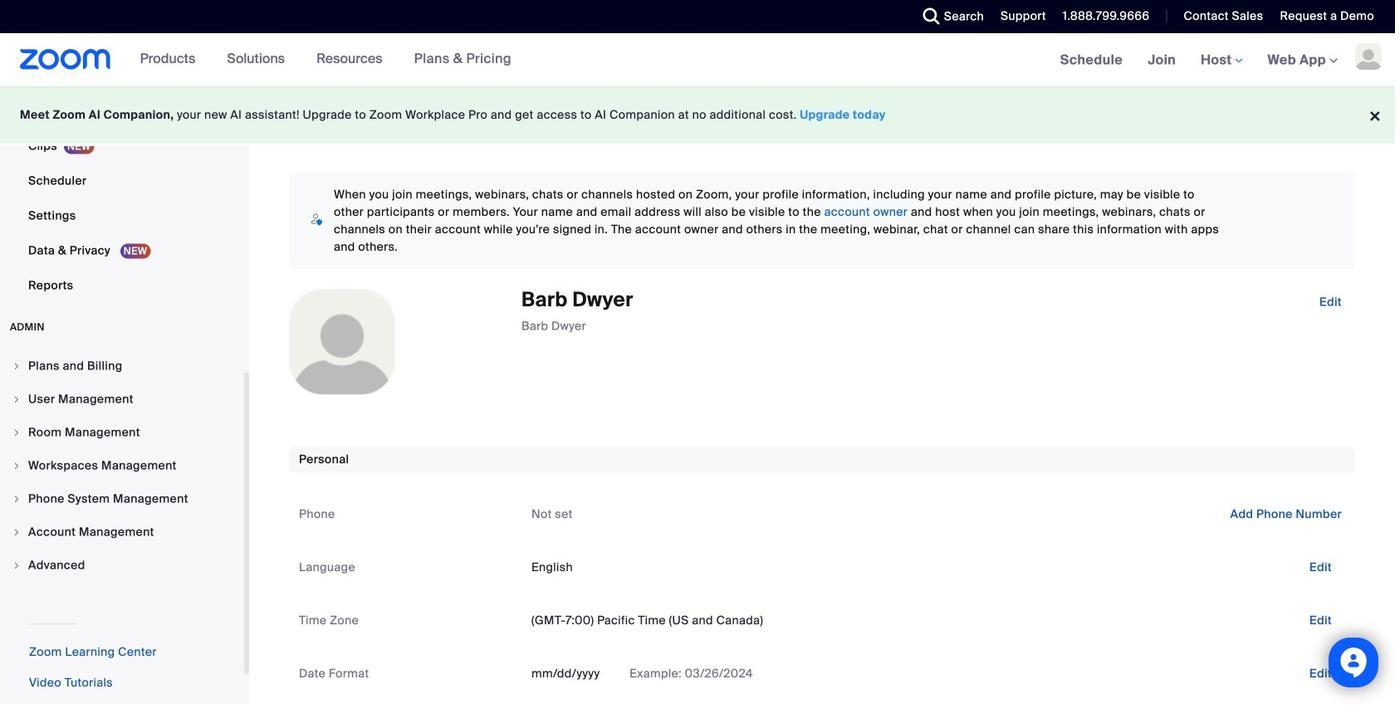 Task type: locate. For each thing, give the bounding box(es) containing it.
3 menu item from the top
[[0, 417, 244, 449]]

right image for 2nd "menu item" from the bottom of the "admin menu" menu
[[12, 528, 22, 538]]

3 right image from the top
[[12, 494, 22, 504]]

4 right image from the top
[[12, 528, 22, 538]]

5 menu item from the top
[[0, 484, 244, 515]]

right image for sixth "menu item" from the bottom
[[12, 395, 22, 405]]

menu item
[[0, 351, 244, 382], [0, 384, 244, 415], [0, 417, 244, 449], [0, 450, 244, 482], [0, 484, 244, 515], [0, 517, 244, 548], [0, 550, 244, 582]]

2 right image from the top
[[12, 461, 22, 471]]

right image for 4th "menu item" from the bottom
[[12, 461, 22, 471]]

zoom logo image
[[20, 49, 111, 70]]

7 menu item from the top
[[0, 550, 244, 582]]

2 vertical spatial right image
[[12, 561, 22, 571]]

meetings navigation
[[1048, 33, 1396, 88]]

1 vertical spatial right image
[[12, 461, 22, 471]]

0 vertical spatial right image
[[12, 428, 22, 438]]

user photo image
[[290, 290, 395, 395]]

right image
[[12, 361, 22, 371], [12, 395, 22, 405], [12, 494, 22, 504], [12, 528, 22, 538]]

product information navigation
[[128, 33, 524, 86]]

footer
[[0, 86, 1396, 144]]

1 menu item from the top
[[0, 351, 244, 382]]

1 right image from the top
[[12, 428, 22, 438]]

banner
[[0, 33, 1396, 88]]

3 right image from the top
[[12, 561, 22, 571]]

1 right image from the top
[[12, 361, 22, 371]]

right image
[[12, 428, 22, 438], [12, 461, 22, 471], [12, 561, 22, 571]]

2 right image from the top
[[12, 395, 22, 405]]

edit user photo image
[[329, 335, 356, 350]]



Task type: describe. For each thing, give the bounding box(es) containing it.
personal menu menu
[[0, 0, 244, 304]]

admin menu menu
[[0, 351, 244, 583]]

right image for third "menu item" from the bottom of the "admin menu" menu
[[12, 494, 22, 504]]

2 menu item from the top
[[0, 384, 244, 415]]

4 menu item from the top
[[0, 450, 244, 482]]

right image for 1st "menu item" from the bottom of the "admin menu" menu
[[12, 561, 22, 571]]

right image for first "menu item" from the top of the "admin menu" menu
[[12, 361, 22, 371]]

right image for 3rd "menu item" from the top
[[12, 428, 22, 438]]

6 menu item from the top
[[0, 517, 244, 548]]

side navigation navigation
[[0, 0, 249, 705]]

profile picture image
[[1356, 43, 1383, 70]]



Task type: vqa. For each thing, say whether or not it's contained in the screenshot.
3rd Menu Item from the bottom right icon
yes



